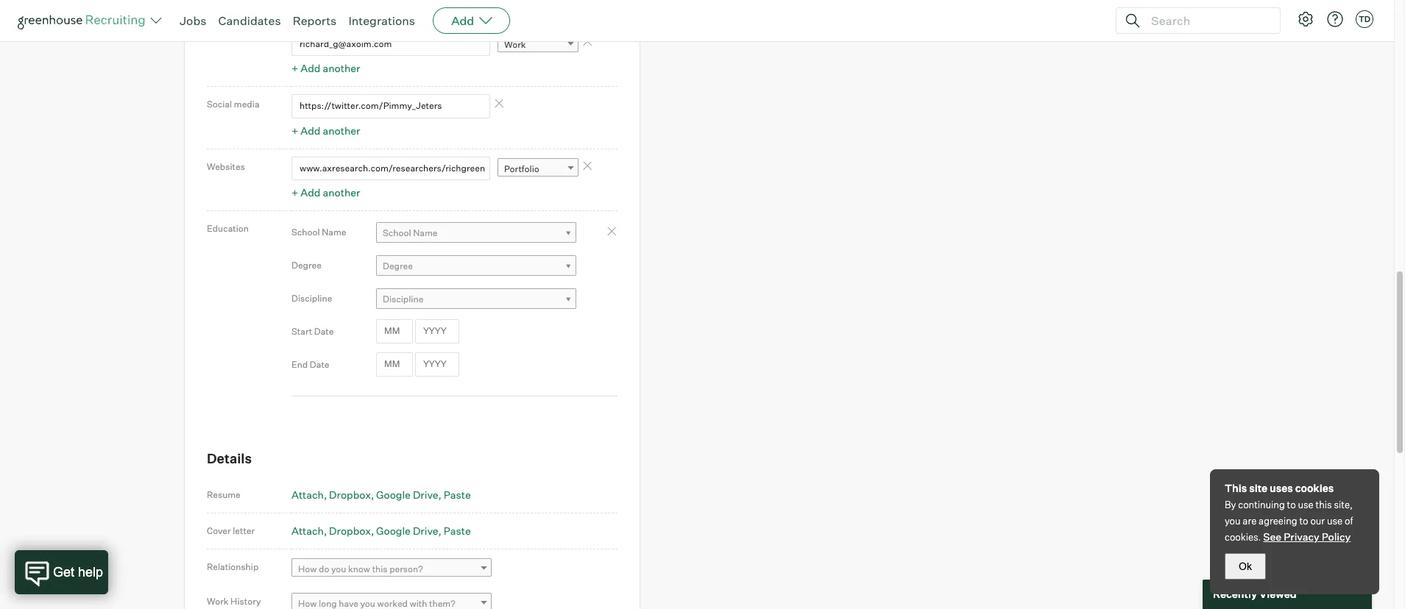 Task type: describe. For each thing, give the bounding box(es) containing it.
0 vertical spatial to
[[1287, 499, 1296, 511]]

date for end date
[[310, 359, 330, 370]]

yyyy text field for start date
[[415, 320, 459, 344]]

another for websites
[[323, 186, 360, 199]]

+ add another for email
[[292, 62, 360, 75]]

dropbox link for resume
[[329, 489, 374, 501]]

cookies
[[1296, 482, 1334, 495]]

cover letter
[[207, 525, 255, 536]]

agreeing
[[1259, 515, 1298, 527]]

google for cover letter
[[376, 525, 411, 537]]

work link
[[498, 34, 579, 55]]

site
[[1250, 482, 1268, 495]]

this site uses cookies
[[1225, 482, 1334, 495]]

letter
[[233, 525, 255, 536]]

email
[[207, 6, 230, 17]]

Search text field
[[1148, 10, 1267, 31]]

start
[[292, 326, 312, 337]]

1 horizontal spatial to
[[1300, 515, 1309, 527]]

you inside by continuing to use this site, you are agreeing to our use of cookies.
[[1225, 515, 1241, 527]]

greenhouse recruiting image
[[18, 12, 150, 29]]

media
[[234, 99, 260, 110]]

dropbox for cover letter
[[329, 525, 371, 537]]

by continuing to use this site, you are agreeing to our use of cookies.
[[1225, 499, 1354, 543]]

paste for resume
[[444, 489, 471, 501]]

end
[[292, 359, 308, 370]]

start date
[[292, 326, 334, 337]]

privacy
[[1284, 531, 1320, 543]]

work history
[[207, 596, 261, 607]]

0 horizontal spatial use
[[1298, 499, 1314, 511]]

see privacy policy
[[1264, 531, 1351, 543]]

add for websites
[[301, 186, 321, 199]]

attach link for resume
[[292, 489, 327, 501]]

candidates
[[218, 13, 281, 28]]

work for work
[[504, 39, 526, 50]]

google drive link for cover letter
[[376, 525, 442, 537]]

another for email
[[323, 62, 360, 75]]

websites
[[207, 161, 245, 172]]

1 school from the left
[[292, 227, 320, 238]]

+ for email
[[292, 62, 298, 75]]

2 name from the left
[[413, 227, 438, 239]]

education
[[207, 223, 249, 234]]

1 school name from the left
[[292, 227, 346, 238]]

dropbox for resume
[[329, 489, 371, 501]]

our
[[1311, 515, 1325, 527]]

history
[[231, 596, 261, 607]]

end date
[[292, 359, 330, 370]]

know
[[348, 564, 370, 575]]

this for person?
[[372, 564, 388, 575]]

personal
[[504, 8, 540, 19]]

continuing
[[1239, 499, 1285, 511]]

dropbox link for cover letter
[[329, 525, 374, 537]]

configure image
[[1297, 10, 1315, 28]]

details
[[207, 451, 252, 467]]

1 horizontal spatial use
[[1328, 515, 1343, 527]]

this
[[1225, 482, 1247, 495]]

attach dropbox google drive paste for cover letter
[[292, 525, 471, 537]]

viewed
[[1260, 588, 1297, 601]]

do
[[319, 564, 329, 575]]

attach for cover letter
[[292, 525, 324, 537]]

add for social media
[[301, 124, 321, 137]]

mm text field for end date
[[376, 353, 413, 377]]

reports
[[293, 13, 337, 28]]

see
[[1264, 531, 1282, 543]]

jobs
[[180, 13, 207, 28]]

td button
[[1353, 7, 1377, 31]]

school name inside school name link
[[383, 227, 438, 239]]



Task type: locate. For each thing, give the bounding box(es) containing it.
this for site,
[[1316, 499, 1332, 511]]

paste for cover letter
[[444, 525, 471, 537]]

1 vertical spatial paste
[[444, 525, 471, 537]]

0 vertical spatial paste link
[[444, 489, 471, 501]]

1 horizontal spatial school name
[[383, 227, 438, 239]]

work left history
[[207, 596, 229, 607]]

social
[[207, 99, 232, 110]]

attach link for cover letter
[[292, 525, 327, 537]]

2 drive from the top
[[413, 525, 438, 537]]

1 mm text field from the top
[[376, 320, 413, 344]]

+ add another link
[[292, 62, 360, 75], [292, 124, 360, 137], [292, 186, 360, 199]]

0 horizontal spatial school
[[292, 227, 320, 238]]

+ for social media
[[292, 124, 298, 137]]

+ add another link inside websites element
[[292, 186, 360, 199]]

recently
[[1213, 588, 1258, 601]]

0 vertical spatial paste
[[444, 489, 471, 501]]

1 vertical spatial drive
[[413, 525, 438, 537]]

1 vertical spatial another
[[323, 124, 360, 137]]

attach
[[292, 489, 324, 501], [292, 525, 324, 537]]

None text field
[[292, 1, 490, 25], [292, 157, 490, 180], [292, 1, 490, 25], [292, 157, 490, 180]]

0 vertical spatial +
[[292, 62, 298, 75]]

2 school name from the left
[[383, 227, 438, 239]]

1 google drive link from the top
[[376, 489, 442, 501]]

attach link
[[292, 489, 327, 501], [292, 525, 327, 537]]

2 + from the top
[[292, 124, 298, 137]]

2 paste link from the top
[[444, 525, 471, 537]]

0 horizontal spatial name
[[322, 227, 346, 238]]

1 + from the top
[[292, 62, 298, 75]]

another inside websites element
[[323, 186, 360, 199]]

how do you know this person?
[[298, 564, 423, 575]]

1 vertical spatial google
[[376, 525, 411, 537]]

+ add another for websites
[[292, 186, 360, 199]]

0 vertical spatial work
[[504, 39, 526, 50]]

dropbox
[[329, 489, 371, 501], [329, 525, 371, 537]]

integrations link
[[349, 13, 415, 28]]

0 horizontal spatial discipline
[[292, 293, 332, 304]]

another for social media
[[323, 124, 360, 137]]

this inside by continuing to use this site, you are agreeing to our use of cookies.
[[1316, 499, 1332, 511]]

you right do
[[331, 564, 346, 575]]

attach dropbox google drive paste
[[292, 489, 471, 501], [292, 525, 471, 537]]

2 discipline from the left
[[383, 294, 424, 305]]

1 vertical spatial dropbox link
[[329, 525, 374, 537]]

1 vertical spatial + add another
[[292, 124, 360, 137]]

use left of
[[1328, 515, 1343, 527]]

1 name from the left
[[322, 227, 346, 238]]

3 + from the top
[[292, 186, 298, 199]]

0 vertical spatial dropbox
[[329, 489, 371, 501]]

1 attach dropbox google drive paste from the top
[[292, 489, 471, 501]]

to
[[1287, 499, 1296, 511], [1300, 515, 1309, 527]]

recently viewed
[[1213, 588, 1297, 601]]

0 horizontal spatial this
[[372, 564, 388, 575]]

0 vertical spatial this
[[1316, 499, 1332, 511]]

1 horizontal spatial discipline
[[383, 294, 424, 305]]

you down by
[[1225, 515, 1241, 527]]

1 another from the top
[[323, 62, 360, 75]]

1 google from the top
[[376, 489, 411, 501]]

2 google from the top
[[376, 525, 411, 537]]

you inside 'link'
[[331, 564, 346, 575]]

1 paste link from the top
[[444, 489, 471, 501]]

this up our
[[1316, 499, 1332, 511]]

site,
[[1334, 499, 1353, 511]]

1 horizontal spatial work
[[504, 39, 526, 50]]

google
[[376, 489, 411, 501], [376, 525, 411, 537]]

1 + add another link from the top
[[292, 62, 360, 75]]

how do you know this person? link
[[292, 559, 492, 580]]

paste
[[444, 489, 471, 501], [444, 525, 471, 537]]

2 attach link from the top
[[292, 525, 327, 537]]

date right start
[[314, 326, 334, 337]]

2 school from the left
[[383, 227, 411, 239]]

1 vertical spatial + add another link
[[292, 124, 360, 137]]

0 vertical spatial attach link
[[292, 489, 327, 501]]

uses
[[1270, 482, 1293, 495]]

paste link for resume
[[444, 489, 471, 501]]

add inside websites element
[[301, 186, 321, 199]]

1 vertical spatial you
[[331, 564, 346, 575]]

you
[[1225, 515, 1241, 527], [331, 564, 346, 575]]

integrations
[[349, 13, 415, 28]]

1 vertical spatial this
[[372, 564, 388, 575]]

+ add another link for social media
[[292, 124, 360, 137]]

None text field
[[292, 32, 490, 56], [292, 94, 490, 118], [292, 32, 490, 56], [292, 94, 490, 118]]

1 vertical spatial paste link
[[444, 525, 471, 537]]

school
[[292, 227, 320, 238], [383, 227, 411, 239]]

mm text field for start date
[[376, 320, 413, 344]]

school name
[[292, 227, 346, 238], [383, 227, 438, 239]]

0 vertical spatial you
[[1225, 515, 1241, 527]]

2 vertical spatial another
[[323, 186, 360, 199]]

+ inside websites element
[[292, 186, 298, 199]]

+ add another link for email
[[292, 62, 360, 75]]

how
[[298, 564, 317, 575]]

1 vertical spatial use
[[1328, 515, 1343, 527]]

1 vertical spatial yyyy text field
[[415, 353, 459, 377]]

resume
[[207, 489, 241, 500]]

1 dropbox link from the top
[[329, 489, 374, 501]]

1 drive from the top
[[413, 489, 438, 501]]

ok button
[[1225, 554, 1266, 580]]

2 vertical spatial +
[[292, 186, 298, 199]]

1 horizontal spatial name
[[413, 227, 438, 239]]

1 vertical spatial to
[[1300, 515, 1309, 527]]

this inside 'link'
[[372, 564, 388, 575]]

policy
[[1322, 531, 1351, 543]]

1 horizontal spatial this
[[1316, 499, 1332, 511]]

0 horizontal spatial to
[[1287, 499, 1296, 511]]

2 attach dropbox google drive paste from the top
[[292, 525, 471, 537]]

0 vertical spatial yyyy text field
[[415, 320, 459, 344]]

0 vertical spatial + add another
[[292, 62, 360, 75]]

1 vertical spatial dropbox
[[329, 525, 371, 537]]

drive for cover letter
[[413, 525, 438, 537]]

social media
[[207, 99, 260, 110]]

1 vertical spatial date
[[310, 359, 330, 370]]

discipline link
[[376, 289, 577, 310]]

use down cookies
[[1298, 499, 1314, 511]]

0 vertical spatial mm text field
[[376, 320, 413, 344]]

work
[[504, 39, 526, 50], [207, 596, 229, 607]]

candidates link
[[218, 13, 281, 28]]

2 mm text field from the top
[[376, 353, 413, 377]]

1 horizontal spatial school
[[383, 227, 411, 239]]

td button
[[1356, 10, 1374, 28]]

google for resume
[[376, 489, 411, 501]]

cover
[[207, 525, 231, 536]]

work for work history
[[207, 596, 229, 607]]

to left our
[[1300, 515, 1309, 527]]

add inside popup button
[[451, 13, 474, 28]]

google drive link
[[376, 489, 442, 501], [376, 525, 442, 537]]

1 vertical spatial attach
[[292, 525, 324, 537]]

drive for resume
[[413, 489, 438, 501]]

1 horizontal spatial you
[[1225, 515, 1241, 527]]

0 vertical spatial google
[[376, 489, 411, 501]]

ok
[[1239, 561, 1252, 573]]

1 paste from the top
[[444, 489, 471, 501]]

0 vertical spatial use
[[1298, 499, 1314, 511]]

+
[[292, 62, 298, 75], [292, 124, 298, 137], [292, 186, 298, 199]]

relationship
[[207, 561, 259, 573]]

1 vertical spatial google drive link
[[376, 525, 442, 537]]

date for start date
[[314, 326, 334, 337]]

yyyy text field for end date
[[415, 353, 459, 377]]

paste link
[[444, 489, 471, 501], [444, 525, 471, 537]]

1 horizontal spatial degree
[[383, 261, 413, 272]]

are
[[1243, 515, 1257, 527]]

portfolio
[[504, 163, 540, 174]]

0 vertical spatial drive
[[413, 489, 438, 501]]

1 yyyy text field from the top
[[415, 320, 459, 344]]

+ add another
[[292, 62, 360, 75], [292, 124, 360, 137], [292, 186, 360, 199]]

0 vertical spatial dropbox link
[[329, 489, 374, 501]]

add for email
[[301, 62, 321, 75]]

discipline
[[292, 293, 332, 304], [383, 294, 424, 305]]

0 vertical spatial attach dropbox google drive paste
[[292, 489, 471, 501]]

0 vertical spatial attach
[[292, 489, 324, 501]]

0 vertical spatial + add another link
[[292, 62, 360, 75]]

2 + add another from the top
[[292, 124, 360, 137]]

dropbox link
[[329, 489, 374, 501], [329, 525, 374, 537]]

to down uses
[[1287, 499, 1296, 511]]

person?
[[390, 564, 423, 575]]

use
[[1298, 499, 1314, 511], [1328, 515, 1343, 527]]

date right end
[[310, 359, 330, 370]]

1 vertical spatial work
[[207, 596, 229, 607]]

websites element
[[292, 157, 618, 203]]

2 vertical spatial + add another link
[[292, 186, 360, 199]]

this right the know in the left bottom of the page
[[372, 564, 388, 575]]

reports link
[[293, 13, 337, 28]]

2 google drive link from the top
[[376, 525, 442, 537]]

1 + add another from the top
[[292, 62, 360, 75]]

0 horizontal spatial degree
[[292, 260, 322, 271]]

2 another from the top
[[323, 124, 360, 137]]

1 vertical spatial attach link
[[292, 525, 327, 537]]

of
[[1345, 515, 1354, 527]]

3 + add another link from the top
[[292, 186, 360, 199]]

MM text field
[[376, 320, 413, 344], [376, 353, 413, 377]]

name
[[322, 227, 346, 238], [413, 227, 438, 239]]

attach for resume
[[292, 489, 324, 501]]

2 paste from the top
[[444, 525, 471, 537]]

+ for websites
[[292, 186, 298, 199]]

degree
[[292, 260, 322, 271], [383, 261, 413, 272]]

work down personal
[[504, 39, 526, 50]]

+ add another link for websites
[[292, 186, 360, 199]]

see privacy policy link
[[1264, 531, 1351, 543]]

1 vertical spatial attach dropbox google drive paste
[[292, 525, 471, 537]]

portfolio link
[[498, 158, 579, 180]]

3 another from the top
[[323, 186, 360, 199]]

date
[[314, 326, 334, 337], [310, 359, 330, 370]]

cookies.
[[1225, 532, 1262, 543]]

+ add another for social media
[[292, 124, 360, 137]]

0 vertical spatial date
[[314, 326, 334, 337]]

this
[[1316, 499, 1332, 511], [372, 564, 388, 575]]

1 attach link from the top
[[292, 489, 327, 501]]

2 dropbox from the top
[[329, 525, 371, 537]]

0 horizontal spatial school name
[[292, 227, 346, 238]]

1 discipline from the left
[[292, 293, 332, 304]]

1 vertical spatial +
[[292, 124, 298, 137]]

jobs link
[[180, 13, 207, 28]]

drive
[[413, 489, 438, 501], [413, 525, 438, 537]]

paste link for cover letter
[[444, 525, 471, 537]]

personal link
[[498, 3, 579, 24]]

add
[[451, 13, 474, 28], [301, 62, 321, 75], [301, 124, 321, 137], [301, 186, 321, 199]]

another
[[323, 62, 360, 75], [323, 124, 360, 137], [323, 186, 360, 199]]

2 degree from the left
[[383, 261, 413, 272]]

attach dropbox google drive paste for resume
[[292, 489, 471, 501]]

2 attach from the top
[[292, 525, 324, 537]]

2 dropbox link from the top
[[329, 525, 374, 537]]

work inside 'link'
[[504, 39, 526, 50]]

1 dropbox from the top
[[329, 489, 371, 501]]

degree link
[[376, 255, 577, 277]]

YYYY text field
[[415, 320, 459, 344], [415, 353, 459, 377]]

2 yyyy text field from the top
[[415, 353, 459, 377]]

school name link
[[376, 222, 577, 244]]

2 vertical spatial + add another
[[292, 186, 360, 199]]

1 vertical spatial mm text field
[[376, 353, 413, 377]]

3 + add another from the top
[[292, 186, 360, 199]]

0 horizontal spatial you
[[331, 564, 346, 575]]

td
[[1359, 14, 1371, 24]]

add button
[[433, 7, 510, 34]]

2 + add another link from the top
[[292, 124, 360, 137]]

+ add another inside websites element
[[292, 186, 360, 199]]

1 degree from the left
[[292, 260, 322, 271]]

0 horizontal spatial work
[[207, 596, 229, 607]]

1 attach from the top
[[292, 489, 324, 501]]

google drive link for resume
[[376, 489, 442, 501]]

0 vertical spatial google drive link
[[376, 489, 442, 501]]

0 vertical spatial another
[[323, 62, 360, 75]]

by
[[1225, 499, 1237, 511]]



Task type: vqa. For each thing, say whether or not it's contained in the screenshot.
"attach" link
yes



